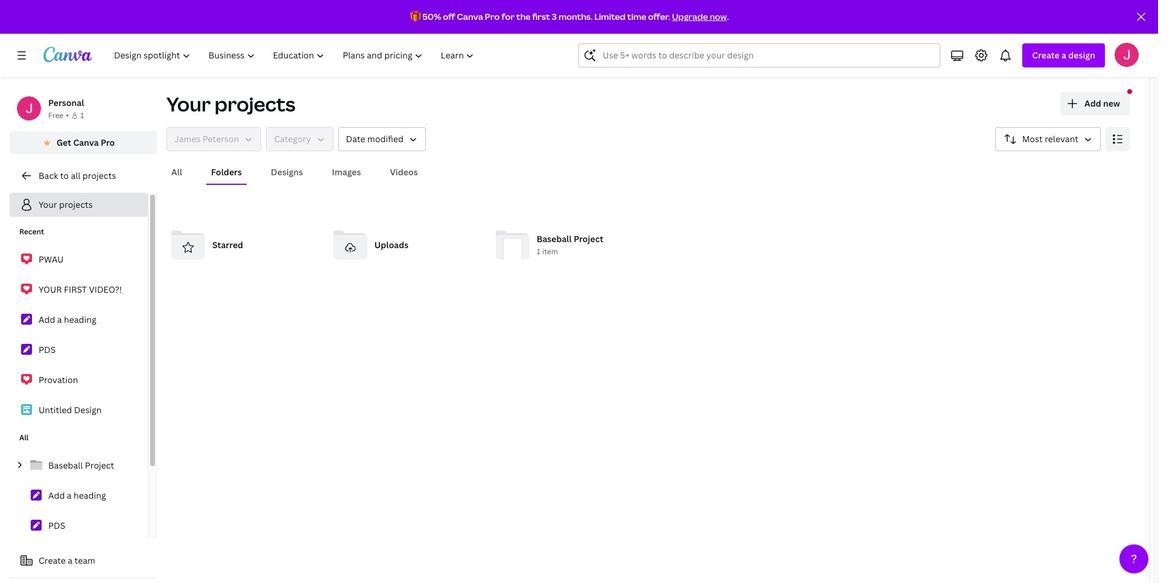 Task type: vqa. For each thing, say whether or not it's contained in the screenshot.
Project within the LIST
yes



Task type: describe. For each thing, give the bounding box(es) containing it.
0 vertical spatial canva
[[457, 11, 483, 22]]

the
[[516, 11, 531, 22]]

now
[[710, 11, 727, 22]]

0 horizontal spatial your
[[39, 199, 57, 211]]

offer.
[[648, 11, 670, 22]]

50%
[[422, 11, 441, 22]]

Sort by button
[[995, 127, 1101, 151]]

0 vertical spatial heading
[[64, 314, 96, 326]]

top level navigation element
[[106, 43, 485, 68]]

videos button
[[385, 161, 423, 184]]

baseball project
[[48, 460, 114, 472]]

date modified
[[346, 133, 404, 145]]

1 vertical spatial your projects
[[39, 199, 93, 211]]

1 vertical spatial projects
[[83, 170, 116, 182]]

to
[[60, 170, 69, 182]]

team
[[75, 556, 95, 567]]

1 vertical spatial heading
[[74, 490, 106, 502]]

back
[[39, 170, 58, 182]]

james
[[174, 133, 201, 145]]

category
[[274, 133, 311, 145]]

images button
[[327, 161, 366, 184]]

all inside button
[[171, 166, 182, 178]]

images
[[332, 166, 361, 178]]

recent
[[19, 227, 44, 237]]

add new
[[1085, 98, 1120, 109]]

date
[[346, 133, 365, 145]]

designs
[[271, 166, 303, 178]]

add new button
[[1060, 92, 1130, 116]]

upgrade now button
[[672, 11, 727, 22]]

1 add a heading link from the top
[[10, 308, 148, 333]]

0 vertical spatial your projects
[[166, 91, 295, 117]]

peterson
[[203, 133, 239, 145]]

project for baseball project 1 item
[[574, 234, 603, 245]]

create a design
[[1032, 49, 1095, 61]]

create a team
[[39, 556, 95, 567]]

a for create a team button
[[68, 556, 72, 567]]

time
[[627, 11, 646, 22]]

modified
[[367, 133, 404, 145]]

back to all projects link
[[10, 164, 157, 188]]

free •
[[48, 110, 69, 121]]

new
[[1103, 98, 1120, 109]]

all
[[71, 170, 80, 182]]

create a team button
[[10, 549, 157, 574]]

3
[[552, 11, 557, 22]]

for
[[501, 11, 515, 22]]

starred
[[212, 239, 243, 251]]

add inside dropdown button
[[1085, 98, 1101, 109]]

Search search field
[[603, 44, 916, 67]]

your projects link
[[10, 193, 148, 217]]

designs button
[[266, 161, 308, 184]]

list containing pwau
[[10, 247, 148, 423]]

pds for first pds link from the bottom
[[48, 521, 65, 532]]

untitled design link
[[10, 398, 148, 423]]

your
[[39, 284, 62, 296]]

your first video?! link
[[10, 277, 148, 303]]

Date modified button
[[338, 127, 426, 151]]

your first video?!
[[39, 284, 122, 296]]

provation link
[[10, 368, 148, 393]]

get canva pro
[[56, 137, 115, 148]]



Task type: locate. For each thing, give the bounding box(es) containing it.
add a heading
[[39, 314, 96, 326], [48, 490, 106, 502]]

1 horizontal spatial project
[[574, 234, 603, 245]]

2 pds link from the top
[[10, 514, 148, 539]]

baseball for baseball project
[[48, 460, 83, 472]]

pwau
[[39, 254, 64, 265]]

get
[[56, 137, 71, 148]]

add down the your
[[39, 314, 55, 326]]

1 vertical spatial add a heading link
[[10, 484, 148, 509]]

0 vertical spatial list
[[10, 247, 148, 423]]

heading down baseball project
[[74, 490, 106, 502]]

create inside dropdown button
[[1032, 49, 1060, 61]]

add down 'baseball project' link on the bottom
[[48, 490, 65, 502]]

1 left item at the top of page
[[537, 247, 540, 257]]

a left team
[[68, 556, 72, 567]]

0 horizontal spatial baseball
[[48, 460, 83, 472]]

provation
[[39, 375, 78, 386]]

Category button
[[266, 127, 333, 151]]

pds up create a team
[[48, 521, 65, 532]]

projects up the peterson
[[215, 91, 295, 117]]

add a heading for first add a heading link from the bottom of the page
[[48, 490, 106, 502]]

design
[[74, 405, 102, 416]]

1 vertical spatial create
[[39, 556, 66, 567]]

project inside the baseball project 1 item
[[574, 234, 603, 245]]

your projects
[[166, 91, 295, 117], [39, 199, 93, 211]]

starred link
[[166, 224, 319, 267]]

1 horizontal spatial create
[[1032, 49, 1060, 61]]

0 vertical spatial your
[[166, 91, 211, 117]]

1 pds link from the top
[[10, 338, 148, 363]]

0 horizontal spatial project
[[85, 460, 114, 472]]

a inside dropdown button
[[1062, 49, 1066, 61]]

your down back
[[39, 199, 57, 211]]

0 vertical spatial projects
[[215, 91, 295, 117]]

your projects up the peterson
[[166, 91, 295, 117]]

0 horizontal spatial pro
[[101, 137, 115, 148]]

1
[[80, 110, 84, 121], [537, 247, 540, 257]]

0 horizontal spatial canva
[[73, 137, 99, 148]]

all
[[171, 166, 182, 178], [19, 433, 29, 443]]

1 horizontal spatial all
[[171, 166, 182, 178]]

video?!
[[89, 284, 122, 296]]

1 horizontal spatial your
[[166, 91, 211, 117]]

add a heading link
[[10, 308, 148, 333], [10, 484, 148, 509]]

add left new on the top of page
[[1085, 98, 1101, 109]]

1 vertical spatial pro
[[101, 137, 115, 148]]

2 vertical spatial add
[[48, 490, 65, 502]]

create for create a team
[[39, 556, 66, 567]]

1 horizontal spatial baseball
[[537, 234, 572, 245]]

•
[[66, 110, 69, 121]]

add a heading down the first
[[39, 314, 96, 326]]

0 vertical spatial pds
[[39, 344, 56, 356]]

2 list from the top
[[10, 454, 148, 584]]

list containing baseball project
[[10, 454, 148, 584]]

add for 1st add a heading link from the top of the page
[[39, 314, 55, 326]]

0 horizontal spatial create
[[39, 556, 66, 567]]

0 vertical spatial pds link
[[10, 338, 148, 363]]

get canva pro button
[[10, 131, 157, 154]]

1 inside the baseball project 1 item
[[537, 247, 540, 257]]

1 vertical spatial 1
[[537, 247, 540, 257]]

0 vertical spatial all
[[171, 166, 182, 178]]

canva
[[457, 11, 483, 22], [73, 137, 99, 148]]

folders
[[211, 166, 242, 178]]

0 vertical spatial add a heading link
[[10, 308, 148, 333]]

pds up provation
[[39, 344, 56, 356]]

pds for 2nd pds link from the bottom
[[39, 344, 56, 356]]

item
[[542, 247, 558, 257]]

add a heading down 'baseball project' link on the bottom
[[48, 490, 106, 502]]

all button
[[166, 161, 187, 184]]

baseball inside the baseball project 1 item
[[537, 234, 572, 245]]

0 vertical spatial pro
[[485, 11, 500, 22]]

a inside button
[[68, 556, 72, 567]]

first
[[532, 11, 550, 22]]

create for create a design
[[1032, 49, 1060, 61]]

a left design
[[1062, 49, 1066, 61]]

1 vertical spatial baseball
[[48, 460, 83, 472]]

free
[[48, 110, 63, 121]]

personal
[[48, 97, 84, 109]]

add for first add a heading link from the bottom of the page
[[48, 490, 65, 502]]

0 horizontal spatial your projects
[[39, 199, 93, 211]]

1 vertical spatial all
[[19, 433, 29, 443]]

1 list from the top
[[10, 247, 148, 423]]

create inside button
[[39, 556, 66, 567]]

a down the your
[[57, 314, 62, 326]]

1 horizontal spatial your projects
[[166, 91, 295, 117]]

uploads link
[[329, 224, 481, 267]]

canva right get at the top left
[[73, 137, 99, 148]]

0 horizontal spatial 1
[[80, 110, 84, 121]]

uploads
[[374, 239, 408, 251]]

1 horizontal spatial pro
[[485, 11, 500, 22]]

1 vertical spatial pds link
[[10, 514, 148, 539]]

2 vertical spatial projects
[[59, 199, 93, 211]]

james peterson
[[174, 133, 239, 145]]

add
[[1085, 98, 1101, 109], [39, 314, 55, 326], [48, 490, 65, 502]]

list
[[10, 247, 148, 423], [10, 454, 148, 584]]

0 vertical spatial create
[[1032, 49, 1060, 61]]

baseball for baseball project 1 item
[[537, 234, 572, 245]]

months.
[[559, 11, 593, 22]]

untitled
[[39, 405, 72, 416]]

a for 1st add a heading link from the top of the page
[[57, 314, 62, 326]]

None search field
[[579, 43, 941, 68]]

1 horizontal spatial canva
[[457, 11, 483, 22]]

baseball project 1 item
[[537, 234, 603, 257]]

1 vertical spatial add a heading
[[48, 490, 106, 502]]

add a heading for 1st add a heading link from the top of the page
[[39, 314, 96, 326]]

0 vertical spatial project
[[574, 234, 603, 245]]

pro
[[485, 11, 500, 22], [101, 137, 115, 148]]

add a heading link down your first video?! link
[[10, 308, 148, 333]]

1 vertical spatial pds
[[48, 521, 65, 532]]

1 horizontal spatial 1
[[537, 247, 540, 257]]

1 vertical spatial project
[[85, 460, 114, 472]]

pds link
[[10, 338, 148, 363], [10, 514, 148, 539]]

project for baseball project
[[85, 460, 114, 472]]

0 vertical spatial add a heading
[[39, 314, 96, 326]]

🎁
[[410, 11, 421, 22]]

baseball up item at the top of page
[[537, 234, 572, 245]]

relevant
[[1045, 133, 1078, 145]]

videos
[[390, 166, 418, 178]]

your
[[166, 91, 211, 117], [39, 199, 57, 211]]

back to all projects
[[39, 170, 116, 182]]

baseball inside "list"
[[48, 460, 83, 472]]

0 vertical spatial add
[[1085, 98, 1101, 109]]

folders button
[[206, 161, 247, 184]]

1 vertical spatial add
[[39, 314, 55, 326]]

off
[[443, 11, 455, 22]]

heading down your first video?! link
[[64, 314, 96, 326]]

first
[[64, 284, 87, 296]]

projects right all
[[83, 170, 116, 182]]

pds link up team
[[10, 514, 148, 539]]

baseball project link
[[10, 454, 148, 479]]

Owner button
[[166, 127, 261, 151]]

project
[[574, 234, 603, 245], [85, 460, 114, 472]]

projects down all
[[59, 199, 93, 211]]

most
[[1022, 133, 1043, 145]]

1 vertical spatial canva
[[73, 137, 99, 148]]

limited
[[594, 11, 626, 22]]

create
[[1032, 49, 1060, 61], [39, 556, 66, 567]]

0 vertical spatial 1
[[80, 110, 84, 121]]

most relevant
[[1022, 133, 1078, 145]]

0 horizontal spatial all
[[19, 433, 29, 443]]

2 add a heading link from the top
[[10, 484, 148, 509]]

create left team
[[39, 556, 66, 567]]

baseball down untitled design on the left of page
[[48, 460, 83, 472]]

pro inside button
[[101, 137, 115, 148]]

pro up back to all projects link
[[101, 137, 115, 148]]

pds link up provation link
[[10, 338, 148, 363]]

canva inside button
[[73, 137, 99, 148]]

project inside 'baseball project' link
[[85, 460, 114, 472]]

🎁 50% off canva pro for the first 3 months. limited time offer. upgrade now .
[[410, 11, 729, 22]]

0 vertical spatial baseball
[[537, 234, 572, 245]]

upgrade
[[672, 11, 708, 22]]

heading
[[64, 314, 96, 326], [74, 490, 106, 502]]

.
[[727, 11, 729, 22]]

a
[[1062, 49, 1066, 61], [57, 314, 62, 326], [67, 490, 72, 502], [68, 556, 72, 567]]

create left design
[[1032, 49, 1060, 61]]

pwau link
[[10, 247, 148, 273]]

a for first add a heading link from the bottom of the page
[[67, 490, 72, 502]]

untitled design
[[39, 405, 102, 416]]

projects
[[215, 91, 295, 117], [83, 170, 116, 182], [59, 199, 93, 211]]

add a heading link down 'baseball project' link on the bottom
[[10, 484, 148, 509]]

a down 'baseball project' link on the bottom
[[67, 490, 72, 502]]

1 vertical spatial list
[[10, 454, 148, 584]]

pro left the for
[[485, 11, 500, 22]]

canva right the off
[[457, 11, 483, 22]]

your up james
[[166, 91, 211, 117]]

james peterson image
[[1115, 43, 1139, 67]]

pds
[[39, 344, 56, 356], [48, 521, 65, 532]]

design
[[1068, 49, 1095, 61]]

your projects down to
[[39, 199, 93, 211]]

create a design button
[[1023, 43, 1105, 68]]

baseball
[[537, 234, 572, 245], [48, 460, 83, 472]]

1 right the "•"
[[80, 110, 84, 121]]

1 vertical spatial your
[[39, 199, 57, 211]]



